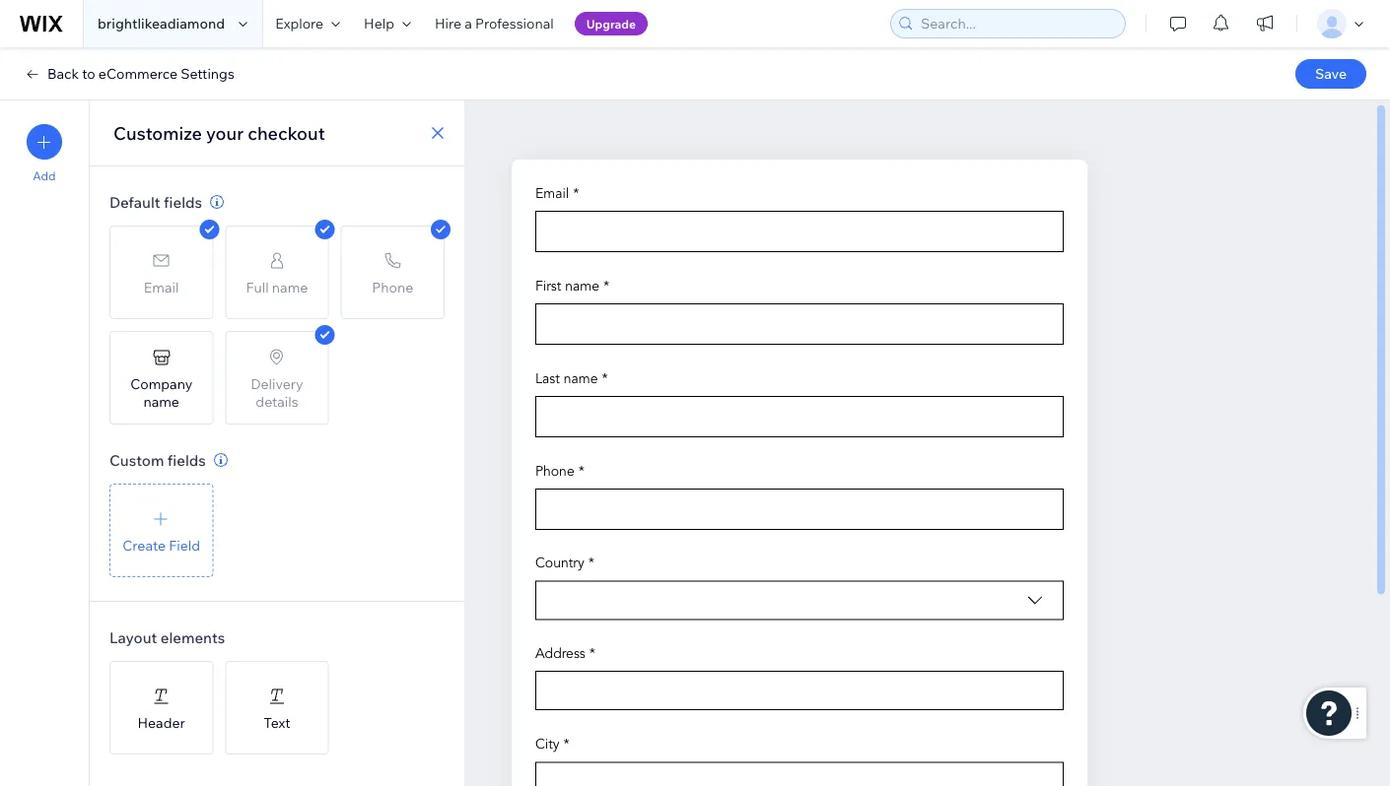 Task type: describe. For each thing, give the bounding box(es) containing it.
upgrade button
[[575, 12, 648, 35]]

save
[[1315, 65, 1347, 82]]

layout elements
[[109, 629, 225, 647]]

explore
[[275, 15, 324, 32]]

custom fields
[[109, 451, 206, 470]]

customize your checkout
[[113, 122, 325, 144]]

hire
[[435, 15, 462, 32]]

default fields
[[109, 193, 202, 212]]

custom
[[109, 451, 164, 470]]

back to ecommerce settings
[[47, 65, 234, 82]]

back to ecommerce settings button
[[24, 65, 234, 83]]

add button
[[27, 124, 62, 183]]

upgrade
[[586, 16, 636, 31]]

layout
[[109, 629, 157, 647]]

to
[[82, 65, 95, 82]]

checkout
[[248, 122, 325, 144]]

company name
[[130, 375, 192, 410]]

help button
[[352, 0, 423, 47]]

elements
[[160, 629, 225, 647]]

create field button
[[109, 484, 213, 578]]

create
[[123, 537, 166, 554]]

name
[[143, 393, 179, 410]]

add
[[33, 169, 56, 183]]

hire a professional
[[435, 15, 554, 32]]

hire a professional link
[[423, 0, 566, 47]]



Task type: vqa. For each thing, say whether or not it's contained in the screenshot.
The Sent On button
no



Task type: locate. For each thing, give the bounding box(es) containing it.
text
[[264, 714, 290, 732]]

default
[[109, 193, 160, 212]]

1 vertical spatial fields
[[167, 451, 206, 470]]

customize
[[113, 122, 202, 144]]

brightlikeadiamond
[[98, 15, 225, 32]]

fields for default fields
[[164, 193, 202, 212]]

settings
[[181, 65, 234, 82]]

fields
[[164, 193, 202, 212], [167, 451, 206, 470]]

0 vertical spatial fields
[[164, 193, 202, 212]]

a
[[465, 15, 472, 32]]

ecommerce
[[98, 65, 178, 82]]

Search... field
[[915, 10, 1119, 37]]

save button
[[1296, 59, 1367, 89]]

company
[[130, 375, 192, 392]]

fields right custom
[[167, 451, 206, 470]]

fields right the default
[[164, 193, 202, 212]]

your
[[206, 122, 244, 144]]

create field
[[123, 537, 200, 554]]

header
[[138, 714, 185, 732]]

back
[[47, 65, 79, 82]]

professional
[[475, 15, 554, 32]]

help
[[364, 15, 394, 32]]

field
[[169, 537, 200, 554]]

fields for custom fields
[[167, 451, 206, 470]]



